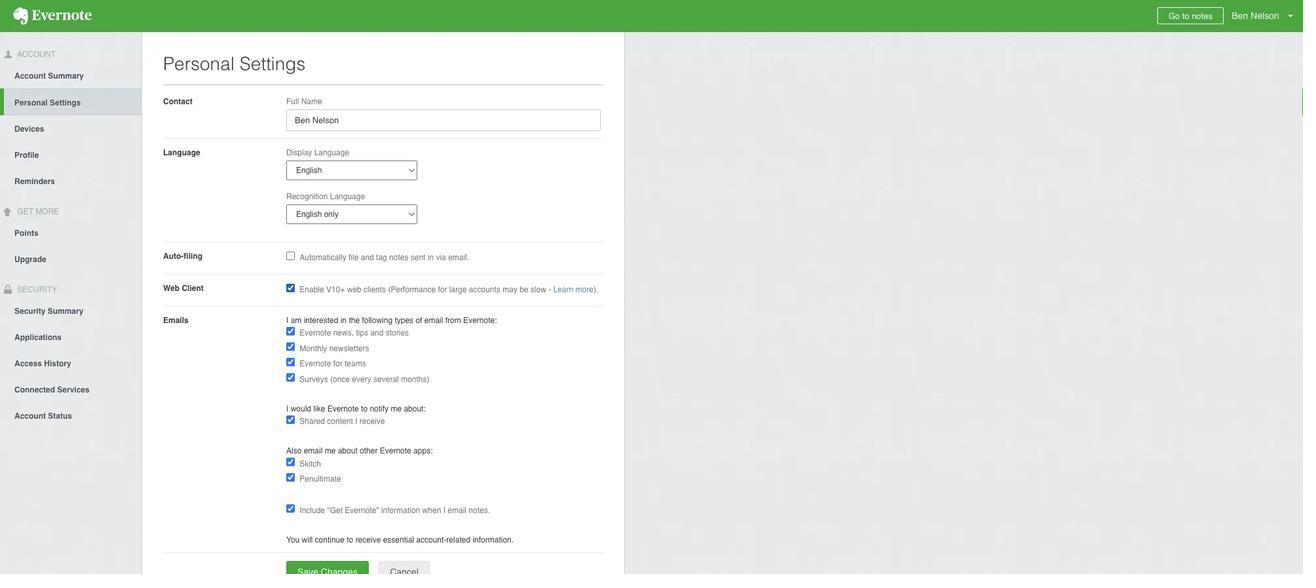 Task type: describe. For each thing, give the bounding box(es) containing it.
following
[[362, 316, 393, 325]]

go to notes link
[[1158, 7, 1224, 24]]

automatically file and tag notes sent in via email.
[[300, 253, 469, 262]]

services
[[57, 385, 90, 394]]

"get
[[327, 506, 343, 515]]

emails
[[163, 316, 189, 325]]

evernote:
[[463, 316, 497, 325]]

ben
[[1232, 10, 1249, 21]]

you will continue to receive essential account-related information.
[[286, 535, 514, 544]]

1 vertical spatial me
[[325, 446, 336, 455]]

account for account
[[15, 50, 56, 59]]

web client
[[163, 283, 204, 293]]

i am interested in the following types of email from evernote:
[[286, 316, 497, 325]]

about
[[338, 446, 358, 455]]

0 vertical spatial notes
[[1192, 11, 1213, 21]]

accounts
[[469, 285, 501, 294]]

monthly
[[300, 344, 327, 353]]

notes.
[[469, 506, 490, 515]]

shared
[[300, 417, 325, 426]]

2 vertical spatial to
[[347, 535, 353, 544]]

display
[[286, 148, 312, 157]]

2 vertical spatial email
[[448, 506, 467, 515]]

1 vertical spatial settings
[[50, 98, 81, 107]]

would
[[291, 404, 311, 413]]

information
[[381, 506, 420, 515]]

enable
[[300, 285, 324, 294]]

(once
[[330, 375, 350, 384]]

go to notes
[[1169, 11, 1213, 21]]

learn more link
[[554, 285, 594, 294]]

access history link
[[0, 350, 142, 376]]

be
[[520, 285, 529, 294]]

include
[[300, 506, 325, 515]]

language for recognition
[[330, 192, 365, 201]]

news,
[[333, 328, 354, 338]]

i right when
[[443, 506, 446, 515]]

1 horizontal spatial settings
[[240, 53, 306, 74]]

when
[[422, 506, 441, 515]]

reminders link
[[0, 168, 142, 194]]

essential
[[383, 535, 414, 544]]

large
[[449, 285, 467, 294]]

surveys
[[300, 375, 328, 384]]

upgrade
[[14, 255, 46, 264]]

Evernote news, tips and stories checkbox
[[286, 327, 295, 336]]

Automatically file and tag notes sent in via email. checkbox
[[286, 252, 295, 260]]

learn
[[554, 285, 574, 294]]

name
[[301, 97, 322, 106]]

tips
[[356, 328, 368, 338]]

information.
[[473, 535, 514, 544]]

ben nelson
[[1232, 10, 1280, 21]]

evernote down 'interested'
[[300, 328, 331, 338]]

0 vertical spatial personal settings
[[163, 53, 306, 74]]

account-
[[416, 535, 447, 544]]

every
[[352, 375, 371, 384]]

profile
[[14, 151, 39, 160]]

to inside go to notes link
[[1183, 11, 1190, 21]]

nelson
[[1251, 10, 1280, 21]]

more
[[35, 207, 59, 216]]

0 vertical spatial receive
[[360, 417, 385, 426]]

teams
[[345, 359, 366, 368]]

ben nelson link
[[1229, 0, 1304, 32]]

language down contact
[[163, 148, 200, 157]]

1 vertical spatial receive
[[356, 535, 381, 544]]

am
[[291, 316, 302, 325]]

notify
[[370, 404, 389, 413]]

web
[[347, 285, 362, 294]]

i up shared content i receive checkbox
[[286, 404, 289, 413]]

Surveys (once every several months) checkbox
[[286, 373, 295, 382]]

Skitch checkbox
[[286, 458, 295, 466]]

client
[[182, 283, 204, 293]]

1 vertical spatial personal
[[14, 98, 48, 107]]

web
[[163, 283, 180, 293]]

1 vertical spatial to
[[361, 404, 368, 413]]

evernote up shared content i receive
[[328, 404, 359, 413]]

related
[[447, 535, 471, 544]]

(performance
[[388, 285, 436, 294]]

of
[[416, 316, 422, 325]]

Monthly newsletters checkbox
[[286, 342, 295, 351]]

account summary link
[[0, 62, 142, 88]]

evernote up surveys
[[300, 359, 331, 368]]

the
[[349, 316, 360, 325]]

security summary link
[[0, 297, 142, 323]]

1 vertical spatial for
[[333, 359, 343, 368]]

0 vertical spatial for
[[438, 285, 447, 294]]

via
[[436, 253, 446, 262]]

1 vertical spatial notes
[[389, 253, 409, 262]]

include "get evernote" information when i email notes.
[[300, 506, 490, 515]]

content
[[327, 417, 353, 426]]

get
[[17, 207, 33, 216]]

i left am
[[286, 316, 289, 325]]

account for account summary
[[14, 71, 46, 80]]

account status
[[14, 411, 72, 420]]

i would like evernote to notify me about:
[[286, 404, 426, 413]]

evernote right other
[[380, 446, 411, 455]]



Task type: locate. For each thing, give the bounding box(es) containing it.
0 horizontal spatial me
[[325, 446, 336, 455]]

full name
[[286, 97, 322, 106]]

evernote"
[[345, 506, 379, 515]]

about:
[[404, 404, 426, 413]]

summary for security summary
[[48, 306, 83, 316]]

devices
[[14, 124, 44, 134]]

2 horizontal spatial email
[[448, 506, 467, 515]]

other
[[360, 446, 378, 455]]

to
[[1183, 11, 1190, 21], [361, 404, 368, 413], [347, 535, 353, 544]]

get more
[[15, 207, 59, 216]]

tag
[[376, 253, 387, 262]]

0 vertical spatial account
[[15, 50, 56, 59]]

language for display
[[314, 148, 349, 157]]

recognition language
[[286, 192, 365, 201]]

and
[[361, 253, 374, 262], [371, 328, 384, 338]]

0 horizontal spatial personal settings
[[14, 98, 81, 107]]

language
[[163, 148, 200, 157], [314, 148, 349, 157], [330, 192, 365, 201]]

1 horizontal spatial notes
[[1192, 11, 1213, 21]]

types
[[395, 316, 414, 325]]

-
[[549, 285, 551, 294]]

clients
[[364, 285, 386, 294]]

0 vertical spatial to
[[1183, 11, 1190, 21]]

1 horizontal spatial to
[[361, 404, 368, 413]]

to right go
[[1183, 11, 1190, 21]]

skitch
[[300, 459, 321, 468]]

more
[[576, 285, 594, 294]]

0 horizontal spatial personal
[[14, 98, 48, 107]]

v10+
[[326, 285, 345, 294]]

personal up devices
[[14, 98, 48, 107]]

for up the (once
[[333, 359, 343, 368]]

access history
[[14, 359, 71, 368]]

summary up applications link
[[48, 306, 83, 316]]

1 vertical spatial summary
[[48, 306, 83, 316]]

from
[[446, 316, 461, 325]]

Include "Get Evernote" information when I email notes. checkbox
[[286, 504, 295, 513]]

several
[[374, 375, 399, 384]]

0 vertical spatial summary
[[48, 71, 84, 80]]

settings up devices link
[[50, 98, 81, 107]]

1 vertical spatial account
[[14, 71, 46, 80]]

applications link
[[0, 323, 142, 350]]

0 horizontal spatial settings
[[50, 98, 81, 107]]

applications
[[14, 333, 62, 342]]

connected services
[[14, 385, 90, 394]]

1 horizontal spatial personal settings
[[163, 53, 306, 74]]

me right notify
[[391, 404, 402, 413]]

status
[[48, 411, 72, 420]]

1 horizontal spatial me
[[391, 404, 402, 413]]

access
[[14, 359, 42, 368]]

reminders
[[14, 177, 55, 186]]

surveys (once every several months)
[[300, 375, 430, 384]]

in left the
[[341, 316, 347, 325]]

Shared content I receive checkbox
[[286, 416, 295, 424]]

contact
[[163, 97, 192, 106]]

settings up full
[[240, 53, 306, 74]]

notes
[[1192, 11, 1213, 21], [389, 253, 409, 262]]

2 horizontal spatial to
[[1183, 11, 1190, 21]]

0 vertical spatial email
[[425, 316, 443, 325]]

1 vertical spatial email
[[304, 446, 323, 455]]

account summary
[[14, 71, 84, 80]]

interested
[[304, 316, 338, 325]]

you
[[286, 535, 300, 544]]

to right continue
[[347, 535, 353, 544]]

1 vertical spatial in
[[341, 316, 347, 325]]

shared content i receive
[[300, 417, 385, 426]]

0 vertical spatial security
[[15, 285, 57, 294]]

may
[[503, 285, 518, 294]]

0 horizontal spatial to
[[347, 535, 353, 544]]

security for security summary
[[14, 306, 45, 316]]

sent
[[411, 253, 426, 262]]

recognition
[[286, 192, 328, 201]]

evernote image
[[0, 7, 105, 25]]

display language
[[286, 148, 349, 157]]

security for security
[[15, 285, 57, 294]]

auto-
[[163, 251, 184, 261]]

1 vertical spatial and
[[371, 328, 384, 338]]

go
[[1169, 11, 1180, 21]]

account for account status
[[14, 411, 46, 420]]

notes right 'tag'
[[389, 253, 409, 262]]

for left the large
[[438, 285, 447, 294]]

0 vertical spatial in
[[428, 253, 434, 262]]

None checkbox
[[286, 284, 295, 292]]

receive
[[360, 417, 385, 426], [356, 535, 381, 544]]

email right of
[[425, 316, 443, 325]]

receive down notify
[[360, 417, 385, 426]]

account status link
[[0, 402, 142, 428]]

file
[[349, 253, 359, 262]]

0 vertical spatial me
[[391, 404, 402, 413]]

language right recognition
[[330, 192, 365, 201]]

apps:
[[414, 446, 433, 455]]

slow
[[531, 285, 547, 294]]

settings
[[240, 53, 306, 74], [50, 98, 81, 107]]

1 horizontal spatial email
[[425, 316, 443, 325]]

personal up contact
[[163, 53, 235, 74]]

points
[[14, 228, 38, 238]]

Penultimate checkbox
[[286, 473, 295, 482]]

evernote link
[[0, 0, 105, 32]]

automatically
[[300, 253, 347, 262]]

connected
[[14, 385, 55, 394]]

0 horizontal spatial email
[[304, 446, 323, 455]]

language right display
[[314, 148, 349, 157]]

newsletters
[[329, 344, 369, 353]]

None button
[[379, 561, 430, 574]]

profile link
[[0, 141, 142, 168]]

summary for account summary
[[48, 71, 84, 80]]

points link
[[0, 219, 142, 246]]

0 vertical spatial and
[[361, 253, 374, 262]]

like
[[314, 404, 325, 413]]

in
[[428, 253, 434, 262], [341, 316, 347, 325]]

monthly newsletters
[[300, 344, 369, 353]]

1 horizontal spatial for
[[438, 285, 447, 294]]

0 horizontal spatial notes
[[389, 253, 409, 262]]

Full Name text field
[[286, 109, 601, 131]]

0 vertical spatial settings
[[240, 53, 306, 74]]

1 horizontal spatial personal
[[163, 53, 235, 74]]

summary up personal settings link
[[48, 71, 84, 80]]

personal settings link
[[4, 88, 142, 115]]

receive down evernote"
[[356, 535, 381, 544]]

history
[[44, 359, 71, 368]]

1 vertical spatial security
[[14, 306, 45, 316]]

None submit
[[286, 561, 369, 574]]

me left the about
[[325, 446, 336, 455]]

filing
[[184, 251, 203, 261]]

personal settings
[[163, 53, 306, 74], [14, 98, 81, 107]]

account up personal settings link
[[14, 71, 46, 80]]

in left via at top left
[[428, 253, 434, 262]]

security up applications
[[14, 306, 45, 316]]

0 horizontal spatial for
[[333, 359, 343, 368]]

i down i would like evernote to notify me about:
[[355, 417, 357, 426]]

email up skitch
[[304, 446, 323, 455]]

security up security summary
[[15, 285, 57, 294]]

connected services link
[[0, 376, 142, 402]]

1 vertical spatial personal settings
[[14, 98, 81, 107]]

and down following
[[371, 328, 384, 338]]

security summary
[[14, 306, 83, 316]]

and right file
[[361, 253, 374, 262]]

to left notify
[[361, 404, 368, 413]]

Evernote for teams checkbox
[[286, 358, 295, 366]]

evernote for teams
[[300, 359, 366, 368]]

notes right go
[[1192, 11, 1213, 21]]

0 horizontal spatial in
[[341, 316, 347, 325]]

full
[[286, 97, 299, 106]]

email left "notes."
[[448, 506, 467, 515]]

0 vertical spatial personal
[[163, 53, 235, 74]]

account down connected
[[14, 411, 46, 420]]

).
[[594, 285, 599, 294]]

account
[[15, 50, 56, 59], [14, 71, 46, 80], [14, 411, 46, 420]]

1 horizontal spatial in
[[428, 253, 434, 262]]

devices link
[[0, 115, 142, 141]]

account up the account summary
[[15, 50, 56, 59]]

2 vertical spatial account
[[14, 411, 46, 420]]

evernote news, tips and stories
[[300, 328, 409, 338]]

email.
[[448, 253, 469, 262]]

upgrade link
[[0, 246, 142, 272]]



Task type: vqa. For each thing, say whether or not it's contained in the screenshot.
Task
no



